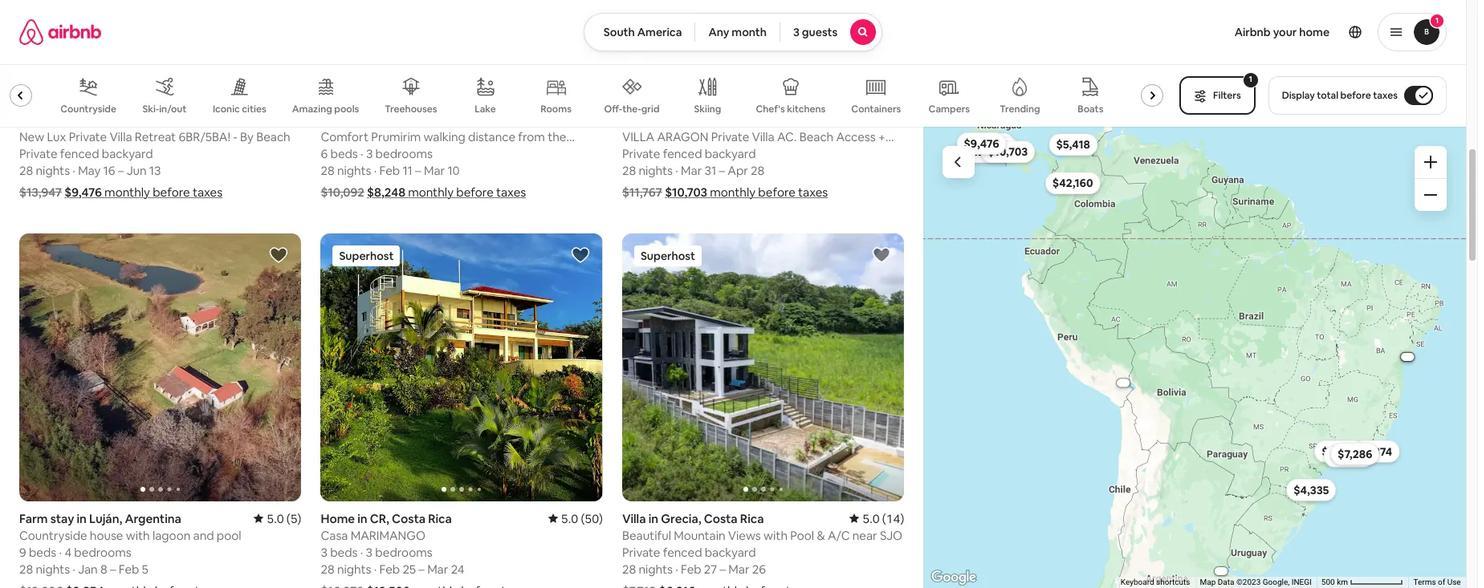 Task type: locate. For each thing, give the bounding box(es) containing it.
feb left 11
[[380, 163, 400, 178]]

0 vertical spatial home
[[321, 112, 355, 128]]

28 up $11,767
[[622, 163, 636, 178]]

0 vertical spatial $8,248
[[367, 185, 406, 200]]

google,
[[1263, 578, 1290, 587]]

2 horizontal spatial 5.0
[[863, 511, 880, 527]]

1 5.0 from the left
[[267, 511, 284, 527]]

3 monthly from the left
[[710, 185, 756, 200]]

group for farm stay in luján, argentina countryside house with lagoon and pool 9 beds · 4 bedrooms 28 nights · jan 8 – feb 5
[[19, 234, 302, 502]]

2 rica from the left
[[740, 511, 764, 527]]

· inside villa in grecia, costa rica beautiful mountain views with pool & a/c near sjo private fenced backyard 28 nights · feb 27 – mar 26
[[676, 562, 678, 577]]

beds inside farm stay in luján, argentina countryside house with lagoon and pool 9 beds · 4 bedrooms 28 nights · jan 8 – feb 5
[[29, 545, 56, 560]]

costa inside villa in grecia, costa rica beautiful mountain views with pool & a/c near sjo private fenced backyard 28 nights · feb 27 – mar 26
[[704, 511, 738, 527]]

1 horizontal spatial rica
[[740, 511, 764, 527]]

terms of use
[[1414, 578, 1462, 587]]

iconic
[[213, 103, 240, 115]]

– inside the home in cr, costa rica casa marimango 3 beds · 3 bedrooms 28 nights · feb 25 – mar 24
[[419, 562, 425, 577]]

$5,418 button
[[1049, 133, 1098, 156]]

backyard down views in the bottom of the page
[[705, 545, 756, 560]]

– right 27
[[720, 562, 726, 577]]

$9,476 inside button
[[964, 136, 1000, 151]]

pool
[[790, 528, 814, 543]]

private
[[69, 129, 107, 144], [19, 146, 57, 161], [622, 146, 660, 161], [622, 545, 660, 560]]

0 horizontal spatial $8,248
[[367, 185, 406, 200]]

fenced down the skiing
[[663, 146, 702, 161]]

beds inside 6 beds · 3 bedrooms 28 nights · feb 11 – mar 10 $10,092 $8,248 monthly before taxes
[[330, 146, 358, 161]]

with inside villa in grecia, costa rica beautiful mountain views with pool & a/c near sjo private fenced backyard 28 nights · feb 27 – mar 26
[[764, 528, 788, 543]]

bedrooms inside the home in cr, costa rica casa marimango 3 beds · 3 bedrooms 28 nights · feb 25 – mar 24
[[375, 545, 433, 560]]

group
[[0, 64, 1184, 127], [19, 234, 302, 502], [321, 234, 885, 502], [622, 234, 905, 502]]

south america
[[604, 25, 682, 39]]

25
[[403, 562, 416, 577]]

3 inside button
[[793, 25, 800, 39]]

2 with from the left
[[764, 528, 788, 543]]

in up beautiful
[[649, 511, 659, 527]]

1 horizontal spatial villa
[[622, 511, 646, 527]]

8
[[100, 562, 107, 577]]

5.0
[[267, 511, 284, 527], [561, 511, 578, 527], [863, 511, 880, 527]]

in right stay
[[77, 511, 87, 527]]

1 horizontal spatial 5.0
[[561, 511, 578, 527]]

1 rica from the left
[[428, 511, 452, 527]]

villa in grecia, costa rica beautiful mountain views with pool & a/c near sjo private fenced backyard 28 nights · feb 27 – mar 26
[[622, 511, 903, 577]]

in left prumirim,
[[358, 112, 368, 128]]

0 vertical spatial villa
[[110, 129, 132, 144]]

backyard up apr
[[705, 146, 756, 161]]

0 horizontal spatial costa
[[392, 511, 426, 527]]

28 inside farm stay in luján, argentina countryside house with lagoon and pool 9 beds · 4 bedrooms 28 nights · jan 8 – feb 5
[[19, 562, 33, 577]]

$7,843
[[974, 137, 1008, 151]]

nights
[[36, 163, 70, 178], [337, 163, 371, 178], [639, 163, 673, 178], [36, 562, 70, 577], [337, 562, 371, 577], [639, 562, 673, 577]]

4.82 out of 5 average rating,  153 reviews image
[[836, 112, 905, 128]]

– right 31
[[719, 163, 725, 178]]

costa up mountain at the bottom of page
[[704, 511, 738, 527]]

rica up '24'
[[428, 511, 452, 527]]

beds down casa
[[330, 545, 358, 560]]

feb inside 6 beds · 3 bedrooms 28 nights · feb 11 – mar 10 $10,092 $8,248 monthly before taxes
[[380, 163, 400, 178]]

– right 8
[[110, 562, 116, 577]]

monthly inside new lux private villa retreat 6br/5ba! - by beach private fenced backyard 28 nights · may 16 – jun 13 $13,947 $9,476 monthly before taxes
[[104, 185, 150, 200]]

28 down "9"
[[19, 562, 33, 577]]

0 horizontal spatial rica
[[428, 511, 452, 527]]

28 right apr
[[751, 163, 765, 178]]

4.83
[[253, 112, 277, 128]]

beds right "9"
[[29, 545, 56, 560]]

private up $11,767
[[622, 146, 660, 161]]

$8,248
[[367, 185, 406, 200], [1331, 449, 1368, 464]]

home inside the home in cr, costa rica casa marimango 3 beds · 3 bedrooms 28 nights · feb 25 – mar 24
[[321, 511, 355, 527]]

beds inside the home in cr, costa rica casa marimango 3 beds · 3 bedrooms 28 nights · feb 25 – mar 24
[[330, 545, 358, 560]]

monthly down apr
[[710, 185, 756, 200]]

$7,286 button
[[1331, 443, 1380, 465]]

home
[[1300, 25, 1330, 39]]

feb left 25
[[380, 562, 400, 577]]

1 vertical spatial countryside
[[19, 528, 87, 543]]

villa up beautiful
[[622, 511, 646, 527]]

– right 16
[[118, 163, 124, 178]]

mar left 31
[[681, 163, 702, 178]]

· inside private fenced backyard 28 nights · mar 31 – apr 28 $11,767 $10,703 monthly before taxes
[[676, 163, 678, 178]]

$6,316
[[977, 141, 1012, 155]]

None search field
[[584, 13, 883, 51]]

1 costa from the left
[[392, 511, 426, 527]]

marimango
[[351, 528, 426, 543]]

0 vertical spatial $9,476
[[964, 136, 1000, 151]]

0 horizontal spatial 1
[[1249, 74, 1253, 84]]

nights down beautiful
[[639, 562, 673, 577]]

pool
[[217, 528, 241, 543]]

3 down the "home in prumirim, brazil" in the left of the page
[[366, 146, 373, 161]]

–
[[118, 163, 124, 178], [415, 163, 421, 178], [719, 163, 725, 178], [110, 562, 116, 577], [419, 562, 425, 577], [720, 562, 726, 577]]

5.0 left (5)
[[267, 511, 284, 527]]

in inside the home in cr, costa rica casa marimango 3 beds · 3 bedrooms 28 nights · feb 25 – mar 24
[[358, 511, 368, 527]]

rica for home in cr, costa rica
[[428, 511, 452, 527]]

500 km
[[1322, 578, 1351, 587]]

ski-
[[142, 103, 159, 116]]

monthly down jun
[[104, 185, 150, 200]]

brazil
[[427, 112, 458, 128]]

0 horizontal spatial monthly
[[104, 185, 150, 200]]

· left 11
[[374, 163, 377, 178]]

3 left guests
[[793, 25, 800, 39]]

· left 27
[[676, 562, 678, 577]]

(50)
[[581, 511, 603, 527]]

in for villa in grecia, costa rica beautiful mountain views with pool & a/c near sjo private fenced backyard 28 nights · feb 27 – mar 26
[[649, 511, 659, 527]]

5.0 (14)
[[863, 511, 905, 527]]

1 horizontal spatial costa
[[704, 511, 738, 527]]

beds
[[330, 146, 358, 161], [29, 545, 56, 560], [330, 545, 358, 560]]

taxes inside 6 beds · 3 bedrooms 28 nights · feb 11 – mar 10 $10,092 $8,248 monthly before taxes
[[496, 185, 526, 200]]

in inside villa in grecia, costa rica beautiful mountain views with pool & a/c near sjo private fenced backyard 28 nights · feb 27 – mar 26
[[649, 511, 659, 527]]

guests
[[802, 25, 838, 39]]

grid
[[642, 103, 660, 115]]

before inside 6 beds · 3 bedrooms 28 nights · feb 11 – mar 10 $10,092 $8,248 monthly before taxes
[[456, 185, 494, 200]]

skiing
[[694, 103, 721, 116]]

taxes inside private fenced backyard 28 nights · mar 31 – apr 28 $11,767 $10,703 monthly before taxes
[[798, 185, 828, 200]]

$8,248 inside 6 beds · 3 bedrooms 28 nights · feb 11 – mar 10 $10,092 $8,248 monthly before taxes
[[367, 185, 406, 200]]

costa for mountain
[[704, 511, 738, 527]]

add to wishlist: home in cr, costa rica image
[[571, 246, 590, 265]]

1 with from the left
[[126, 528, 150, 543]]

off-the-grid
[[604, 103, 660, 115]]

with left pool
[[764, 528, 788, 543]]

0 vertical spatial countryside
[[60, 103, 116, 116]]

1 vertical spatial home
[[321, 511, 355, 527]]

views
[[728, 528, 761, 543]]

group for villa in grecia, costa rica beautiful mountain views with pool & a/c near sjo private fenced backyard 28 nights · feb 27 – mar 26
[[622, 234, 905, 502]]

mar inside private fenced backyard 28 nights · mar 31 – apr 28 $11,767 $10,703 monthly before taxes
[[681, 163, 702, 178]]

5.0 up near
[[863, 511, 880, 527]]

countryside down stay
[[19, 528, 87, 543]]

1 horizontal spatial with
[[764, 528, 788, 543]]

feb left 5
[[119, 562, 139, 577]]

1 inside dropdown button
[[1436, 15, 1439, 26]]

0 horizontal spatial 5.0
[[267, 511, 284, 527]]

fenced
[[60, 146, 99, 161], [663, 146, 702, 161], [663, 545, 702, 560]]

nights up $11,767
[[639, 163, 673, 178]]

home up casa
[[321, 511, 355, 527]]

costa up marimango
[[392, 511, 426, 527]]

$11,767
[[622, 185, 662, 200]]

· down marimango
[[360, 545, 363, 560]]

bedrooms up 8
[[74, 545, 131, 560]]

mar left 26
[[729, 562, 750, 577]]

&
[[817, 528, 825, 543]]

villa inside new lux private villa retreat 6br/5ba! - by beach private fenced backyard 28 nights · may 16 – jun 13 $13,947 $9,476 monthly before taxes
[[110, 129, 132, 144]]

near
[[853, 528, 878, 543]]

2 monthly from the left
[[408, 185, 454, 200]]

with
[[126, 528, 150, 543], [764, 528, 788, 543]]

4.83 (36)
[[253, 112, 302, 128]]

kitchens
[[787, 103, 826, 116]]

2 home from the top
[[321, 511, 355, 527]]

with down argentina
[[126, 528, 150, 543]]

4.82
[[848, 112, 873, 128]]

monthly inside 6 beds · 3 bedrooms 28 nights · feb 11 – mar 10 $10,092 $8,248 monthly before taxes
[[408, 185, 454, 200]]

3 guests
[[793, 25, 838, 39]]

before inside private fenced backyard 28 nights · mar 31 – apr 28 $11,767 $10,703 monthly before taxes
[[758, 185, 796, 200]]

0 horizontal spatial $9,476
[[65, 185, 102, 200]]

-
[[233, 129, 238, 144]]

in
[[358, 112, 368, 128], [77, 511, 87, 527], [358, 511, 368, 527], [649, 511, 659, 527]]

nights down 4
[[36, 562, 70, 577]]

2 horizontal spatial monthly
[[710, 185, 756, 200]]

home up the '6'
[[321, 112, 355, 128]]

· left 31
[[676, 163, 678, 178]]

costa for marimango
[[392, 511, 426, 527]]

1 horizontal spatial $8,248
[[1331, 449, 1368, 464]]

3 inside 6 beds · 3 bedrooms 28 nights · feb 11 – mar 10 $10,092 $8,248 monthly before taxes
[[366, 146, 373, 161]]

· inside new lux private villa retreat 6br/5ba! - by beach private fenced backyard 28 nights · may 16 – jun 13 $13,947 $9,476 monthly before taxes
[[73, 163, 75, 178]]

villa left retreat
[[110, 129, 132, 144]]

bedrooms up 25
[[375, 545, 433, 560]]

rica inside the home in cr, costa rica casa marimango 3 beds · 3 bedrooms 28 nights · feb 25 – mar 24
[[428, 511, 452, 527]]

nights up "$10,092"
[[337, 163, 371, 178]]

any month button
[[695, 13, 781, 51]]

1 horizontal spatial $9,476
[[964, 136, 1000, 151]]

1 horizontal spatial 1
[[1436, 15, 1439, 26]]

$7,286
[[1338, 447, 1373, 461]]

countryside
[[60, 103, 116, 116], [19, 528, 87, 543]]

28 down casa
[[321, 562, 335, 577]]

1 monthly from the left
[[104, 185, 150, 200]]

$8,248 inside '$8,248' button
[[1331, 449, 1368, 464]]

nights inside new lux private villa retreat 6br/5ba! - by beach private fenced backyard 28 nights · may 16 – jun 13 $13,947 $9,476 monthly before taxes
[[36, 163, 70, 178]]

google map
showing 39 stays. region
[[924, 127, 1467, 589]]

airbnb your home
[[1235, 25, 1330, 39]]

private right lux
[[69, 129, 107, 144]]

mar
[[424, 163, 445, 178], [681, 163, 702, 178], [427, 562, 448, 577], [729, 562, 750, 577]]

any month
[[709, 25, 767, 39]]

1 button
[[1378, 13, 1447, 51]]

home for home in cr, costa rica casa marimango 3 beds · 3 bedrooms 28 nights · feb 25 – mar 24
[[321, 511, 355, 527]]

filters button
[[1180, 76, 1256, 115]]

– inside farm stay in luján, argentina countryside house with lagoon and pool 9 beds · 4 bedrooms 28 nights · jan 8 – feb 5
[[110, 562, 116, 577]]

$10,703 inside button
[[988, 144, 1028, 159]]

28 up $13,947
[[19, 163, 33, 178]]

– right 11
[[415, 163, 421, 178]]

1 vertical spatial $9,476
[[65, 185, 102, 200]]

filters
[[1214, 89, 1241, 102]]

monthly down 10
[[408, 185, 454, 200]]

treehouses
[[385, 103, 437, 116]]

mar left '24'
[[427, 562, 448, 577]]

1 horizontal spatial $10,703
[[988, 144, 1028, 159]]

in for home in prumirim, brazil
[[358, 112, 368, 128]]

0 vertical spatial $10,703
[[988, 144, 1028, 159]]

google image
[[928, 568, 981, 589]]

monthly inside private fenced backyard 28 nights · mar 31 – apr 28 $11,767 $10,703 monthly before taxes
[[710, 185, 756, 200]]

0 horizontal spatial villa
[[110, 129, 132, 144]]

$42,160
[[1053, 176, 1094, 190]]

keyboard
[[1121, 578, 1155, 587]]

containers
[[852, 103, 901, 116]]

– right 25
[[419, 562, 425, 577]]

0 horizontal spatial with
[[126, 528, 150, 543]]

0 horizontal spatial $10,703
[[665, 185, 708, 200]]

rica up views in the bottom of the page
[[740, 511, 764, 527]]

$10,703
[[988, 144, 1028, 159], [665, 185, 708, 200]]

beautiful
[[622, 528, 671, 543]]

any
[[709, 25, 729, 39]]

of
[[1439, 578, 1446, 587]]

america
[[637, 25, 682, 39]]

· right the '6'
[[361, 146, 363, 161]]

1 vertical spatial $10,703
[[665, 185, 708, 200]]

home
[[321, 112, 355, 128], [321, 511, 355, 527]]

mar left 10
[[424, 163, 445, 178]]

4
[[65, 545, 72, 560]]

fenced up may
[[60, 146, 99, 161]]

·
[[361, 146, 363, 161], [73, 163, 75, 178], [374, 163, 377, 178], [676, 163, 678, 178], [59, 545, 62, 560], [360, 545, 363, 560], [73, 562, 75, 577], [374, 562, 377, 577], [676, 562, 678, 577]]

28 down beautiful
[[622, 562, 636, 577]]

costa inside the home in cr, costa rica casa marimango 3 beds · 3 bedrooms 28 nights · feb 25 – mar 24
[[392, 511, 426, 527]]

bedrooms up 11
[[376, 146, 433, 161]]

lake
[[475, 103, 496, 116]]

1 vertical spatial $8,248
[[1331, 449, 1368, 464]]

bedrooms
[[376, 146, 433, 161], [74, 545, 131, 560], [375, 545, 433, 560]]

2 5.0 from the left
[[561, 511, 578, 527]]

28 inside 6 beds · 3 bedrooms 28 nights · feb 11 – mar 10 $10,092 $8,248 monthly before taxes
[[321, 163, 335, 178]]

countryside up lux
[[60, 103, 116, 116]]

1 home from the top
[[321, 112, 355, 128]]

terms of use link
[[1414, 578, 1462, 587]]

4.83 out of 5 average rating,  36 reviews image
[[240, 112, 302, 128]]

nights inside the home in cr, costa rica casa marimango 3 beds · 3 bedrooms 28 nights · feb 25 – mar 24
[[337, 562, 371, 577]]

28 inside new lux private villa retreat 6br/5ba! - by beach private fenced backyard 28 nights · may 16 – jun 13 $13,947 $9,476 monthly before taxes
[[19, 163, 33, 178]]

$8,248 button
[[1324, 445, 1375, 468]]

beds right the '6'
[[330, 146, 358, 161]]

taxes inside new lux private villa retreat 6br/5ba! - by beach private fenced backyard 28 nights · may 16 – jun 13 $13,947 $9,476 monthly before taxes
[[193, 185, 223, 200]]

13
[[149, 163, 161, 178]]

before
[[1341, 89, 1371, 102], [153, 185, 190, 200], [456, 185, 494, 200], [758, 185, 796, 200]]

fenced down mountain at the bottom of page
[[663, 545, 702, 560]]

in left cr,
[[358, 511, 368, 527]]

28 inside villa in grecia, costa rica beautiful mountain views with pool & a/c near sjo private fenced backyard 28 nights · feb 27 – mar 26
[[622, 562, 636, 577]]

28 down the '6'
[[321, 163, 335, 178]]

nights down casa
[[337, 562, 371, 577]]

feb
[[380, 163, 400, 178], [119, 562, 139, 577], [380, 562, 400, 577], [681, 562, 702, 577]]

4.82 (153)
[[848, 112, 905, 128]]

feb left 27
[[681, 562, 702, 577]]

nights up $13,947
[[36, 163, 70, 178]]

0 vertical spatial 1
[[1436, 15, 1439, 26]]

1 vertical spatial villa
[[622, 511, 646, 527]]

private down beautiful
[[622, 545, 660, 560]]

3 5.0 from the left
[[863, 511, 880, 527]]

– inside 6 beds · 3 bedrooms 28 nights · feb 11 – mar 10 $10,092 $8,248 monthly before taxes
[[415, 163, 421, 178]]

5.0 left (50)
[[561, 511, 578, 527]]

backyard up jun
[[102, 146, 153, 161]]

2 costa from the left
[[704, 511, 738, 527]]

28
[[19, 163, 33, 178], [321, 163, 335, 178], [622, 163, 636, 178], [751, 163, 765, 178], [19, 562, 33, 577], [321, 562, 335, 577], [622, 562, 636, 577]]

villa
[[110, 129, 132, 144], [622, 511, 646, 527]]

rica inside villa in grecia, costa rica beautiful mountain views with pool & a/c near sjo private fenced backyard 28 nights · feb 27 – mar 26
[[740, 511, 764, 527]]

$9,476
[[964, 136, 1000, 151], [65, 185, 102, 200]]

· left may
[[73, 163, 75, 178]]

1 horizontal spatial monthly
[[408, 185, 454, 200]]

3 down casa
[[321, 545, 328, 560]]



Task type: describe. For each thing, give the bounding box(es) containing it.
(14)
[[882, 511, 905, 527]]

new lux private villa retreat 6br/5ba! - by beach private fenced backyard 28 nights · may 16 – jun 13 $13,947 $9,476 monthly before taxes
[[19, 129, 290, 200]]

shortcuts
[[1157, 578, 1191, 587]]

$42,160 button
[[1046, 172, 1101, 194]]

$3,628 $1,374
[[1322, 444, 1393, 459]]

display total before taxes
[[1282, 89, 1398, 102]]

by
[[240, 129, 254, 144]]

(153)
[[875, 112, 905, 128]]

apr
[[728, 163, 748, 178]]

private inside private fenced backyard 28 nights · mar 31 – apr 28 $11,767 $10,703 monthly before taxes
[[622, 146, 660, 161]]

nights inside villa in grecia, costa rica beautiful mountain views with pool & a/c near sjo private fenced backyard 28 nights · feb 27 – mar 26
[[639, 562, 673, 577]]

private inside villa in grecia, costa rica beautiful mountain views with pool & a/c near sjo private fenced backyard 28 nights · feb 27 – mar 26
[[622, 545, 660, 560]]

· left 4
[[59, 545, 62, 560]]

feb inside villa in grecia, costa rica beautiful mountain views with pool & a/c near sjo private fenced backyard 28 nights · feb 27 – mar 26
[[681, 562, 702, 577]]

– inside villa in grecia, costa rica beautiful mountain views with pool & a/c near sjo private fenced backyard 28 nights · feb 27 – mar 26
[[720, 562, 726, 577]]

data
[[1218, 578, 1235, 587]]

terms
[[1414, 578, 1437, 587]]

zoom in image
[[1425, 156, 1438, 169]]

none search field containing south america
[[584, 13, 883, 51]]

$3,628 button
[[1315, 440, 1365, 463]]

nights inside 6 beds · 3 bedrooms 28 nights · feb 11 – mar 10 $10,092 $8,248 monthly before taxes
[[337, 163, 371, 178]]

4.92 out of 5 average rating,  64 reviews image
[[541, 112, 603, 128]]

farm
[[19, 511, 48, 527]]

500 km button
[[1317, 577, 1409, 589]]

©2023
[[1237, 578, 1261, 587]]

backyard inside new lux private villa retreat 6br/5ba! - by beach private fenced backyard 28 nights · may 16 – jun 13 $13,947 $9,476 monthly before taxes
[[102, 146, 153, 161]]

5.0 for 5.0 (14)
[[863, 511, 880, 527]]

add to wishlist: villa in grecia, costa rica image
[[872, 246, 892, 265]]

retreat
[[135, 129, 176, 144]]

home in prumirim, brazil
[[321, 112, 458, 128]]

4.92
[[554, 112, 578, 128]]

new
[[19, 129, 44, 144]]

3 guests button
[[780, 13, 883, 51]]

$10,703 inside private fenced backyard 28 nights · mar 31 – apr 28 $11,767 $10,703 monthly before taxes
[[665, 185, 708, 200]]

display
[[1282, 89, 1315, 102]]

before inside button
[[1341, 89, 1371, 102]]

home for home in prumirim, brazil
[[321, 112, 355, 128]]

lux
[[47, 129, 66, 144]]

south
[[604, 25, 635, 39]]

zoom out image
[[1425, 189, 1438, 202]]

5.0 (5)
[[267, 511, 302, 527]]

campers
[[929, 103, 970, 116]]

· left jan
[[73, 562, 75, 577]]

may
[[78, 163, 101, 178]]

– inside new lux private villa retreat 6br/5ba! - by beach private fenced backyard 28 nights · may 16 – jun 13 $13,947 $9,476 monthly before taxes
[[118, 163, 124, 178]]

feb inside the home in cr, costa rica casa marimango 3 beds · 3 bedrooms 28 nights · feb 25 – mar 24
[[380, 562, 400, 577]]

chef's kitchens
[[756, 103, 826, 116]]

in inside farm stay in luján, argentina countryside house with lagoon and pool 9 beds · 4 bedrooms 28 nights · jan 8 – feb 5
[[77, 511, 87, 527]]

$7,843 button
[[966, 133, 1016, 155]]

rica for villa in grecia, costa rica
[[740, 511, 764, 527]]

27
[[704, 562, 717, 577]]

$12,500 button
[[960, 140, 1015, 163]]

6br/5ba!
[[179, 129, 230, 144]]

1 vertical spatial 1
[[1249, 74, 1253, 84]]

ski-in/out
[[142, 103, 187, 116]]

6 beds · 3 bedrooms 28 nights · feb 11 – mar 10 $10,092 $8,248 monthly before taxes
[[321, 146, 526, 200]]

5.0 out of 5 average rating,  14 reviews image
[[850, 511, 905, 527]]

5.0 (50)
[[561, 511, 603, 527]]

airbnb
[[1235, 25, 1271, 39]]

26
[[752, 562, 766, 577]]

display total before taxes button
[[1269, 76, 1447, 115]]

5.0 out of 5 average rating,  5 reviews image
[[254, 511, 302, 527]]

airbnb your home link
[[1225, 15, 1340, 49]]

nights inside private fenced backyard 28 nights · mar 31 – apr 28 $11,767 $10,703 monthly before taxes
[[639, 163, 673, 178]]

casa
[[321, 528, 348, 543]]

use
[[1448, 578, 1462, 587]]

the-
[[623, 103, 642, 115]]

$9,476 button
[[957, 132, 1007, 155]]

fenced inside villa in grecia, costa rica beautiful mountain views with pool & a/c near sjo private fenced backyard 28 nights · feb 27 – mar 26
[[663, 545, 702, 560]]

house
[[90, 528, 123, 543]]

keyboard shortcuts
[[1121, 578, 1191, 587]]

villa inside villa in grecia, costa rica beautiful mountain views with pool & a/c near sjo private fenced backyard 28 nights · feb 27 – mar 26
[[622, 511, 646, 527]]

$4,335
[[1294, 483, 1330, 497]]

$13,947
[[19, 185, 62, 200]]

nights inside farm stay in luján, argentina countryside house with lagoon and pool 9 beds · 4 bedrooms 28 nights · jan 8 – feb 5
[[36, 562, 70, 577]]

group containing iconic cities
[[0, 64, 1184, 127]]

pools
[[334, 103, 359, 116]]

in for home in cr, costa rica casa marimango 3 beds · 3 bedrooms 28 nights · feb 25 – mar 24
[[358, 511, 368, 527]]

$4,335 button
[[1287, 479, 1337, 501]]

boats
[[1078, 103, 1104, 116]]

– inside private fenced backyard 28 nights · mar 31 – apr 28 $11,767 $10,703 monthly before taxes
[[719, 163, 725, 178]]

3 down marimango
[[366, 545, 373, 560]]

and
[[193, 528, 214, 543]]

11
[[403, 163, 413, 178]]

countryside inside group
[[60, 103, 116, 116]]

5
[[142, 562, 148, 577]]

before inside new lux private villa retreat 6br/5ba! - by beach private fenced backyard 28 nights · may 16 – jun 13 $13,947 $9,476 monthly before taxes
[[153, 185, 190, 200]]

5.0 for 5.0 (5)
[[267, 511, 284, 527]]

with inside farm stay in luján, argentina countryside house with lagoon and pool 9 beds · 4 bedrooms 28 nights · jan 8 – feb 5
[[126, 528, 150, 543]]

mar inside villa in grecia, costa rica beautiful mountain views with pool & a/c near sjo private fenced backyard 28 nights · feb 27 – mar 26
[[729, 562, 750, 577]]

chef's
[[756, 103, 785, 116]]

add to wishlist: farm stay in luján, argentina image
[[269, 246, 289, 265]]

5.0 out of 5 average rating,  50 reviews image
[[548, 511, 603, 527]]

$3,628
[[1322, 444, 1358, 459]]

jan
[[78, 562, 98, 577]]

keyboard shortcuts button
[[1121, 577, 1191, 589]]

lagoon
[[153, 528, 191, 543]]

31
[[705, 163, 717, 178]]

profile element
[[902, 0, 1447, 64]]

amazing
[[292, 103, 332, 116]]

map data ©2023 google, inegi
[[1201, 578, 1312, 587]]

fenced inside new lux private villa retreat 6br/5ba! - by beach private fenced backyard 28 nights · may 16 – jun 13 $13,947 $9,476 monthly before taxes
[[60, 146, 99, 161]]

5.0 for 5.0 (50)
[[561, 511, 578, 527]]

private down new
[[19, 146, 57, 161]]

mar inside the home in cr, costa rica casa marimango 3 beds · 3 bedrooms 28 nights · feb 25 – mar 24
[[427, 562, 448, 577]]

mar inside 6 beds · 3 bedrooms 28 nights · feb 11 – mar 10 $10,092 $8,248 monthly before taxes
[[424, 163, 445, 178]]

· left 25
[[374, 562, 377, 577]]

prumirim,
[[370, 112, 424, 128]]

6
[[321, 146, 328, 161]]

bedrooms inside 6 beds · 3 bedrooms 28 nights · feb 11 – mar 10 $10,092 $8,248 monthly before taxes
[[376, 146, 433, 161]]

$9,476 inside new lux private villa retreat 6br/5ba! - by beach private fenced backyard 28 nights · may 16 – jun 13 $13,947 $9,476 monthly before taxes
[[65, 185, 102, 200]]

backyard inside villa in grecia, costa rica beautiful mountain views with pool & a/c near sjo private fenced backyard 28 nights · feb 27 – mar 26
[[705, 545, 756, 560]]

28 inside the home in cr, costa rica casa marimango 3 beds · 3 bedrooms 28 nights · feb 25 – mar 24
[[321, 562, 335, 577]]

fenced inside private fenced backyard 28 nights · mar 31 – apr 28 $11,767 $10,703 monthly before taxes
[[663, 146, 702, 161]]

group for home in cr, costa rica casa marimango 3 beds · 3 bedrooms 28 nights · feb 25 – mar 24
[[321, 234, 885, 502]]

500
[[1322, 578, 1336, 587]]

countryside inside farm stay in luján, argentina countryside house with lagoon and pool 9 beds · 4 bedrooms 28 nights · jan 8 – feb 5
[[19, 528, 87, 543]]

bedrooms inside farm stay in luján, argentina countryside house with lagoon and pool 9 beds · 4 bedrooms 28 nights · jan 8 – feb 5
[[74, 545, 131, 560]]

rooms
[[541, 103, 572, 116]]

luján,
[[89, 511, 122, 527]]

jun
[[127, 163, 147, 178]]

$10,703 button
[[981, 140, 1036, 163]]

taxes inside button
[[1373, 89, 1398, 102]]

4.92 (64)
[[554, 112, 603, 128]]

feb inside farm stay in luján, argentina countryside house with lagoon and pool 9 beds · 4 bedrooms 28 nights · jan 8 – feb 5
[[119, 562, 139, 577]]

backyard inside private fenced backyard 28 nights · mar 31 – apr 28 $11,767 $10,703 monthly before taxes
[[705, 146, 756, 161]]

$12,500
[[967, 144, 1008, 159]]

private fenced backyard 28 nights · mar 31 – apr 28 $11,767 $10,703 monthly before taxes
[[622, 146, 828, 200]]

south america button
[[584, 13, 696, 51]]

$5,418
[[1057, 137, 1091, 152]]

9
[[19, 545, 26, 560]]



Task type: vqa. For each thing, say whether or not it's contained in the screenshot.
'English'
no



